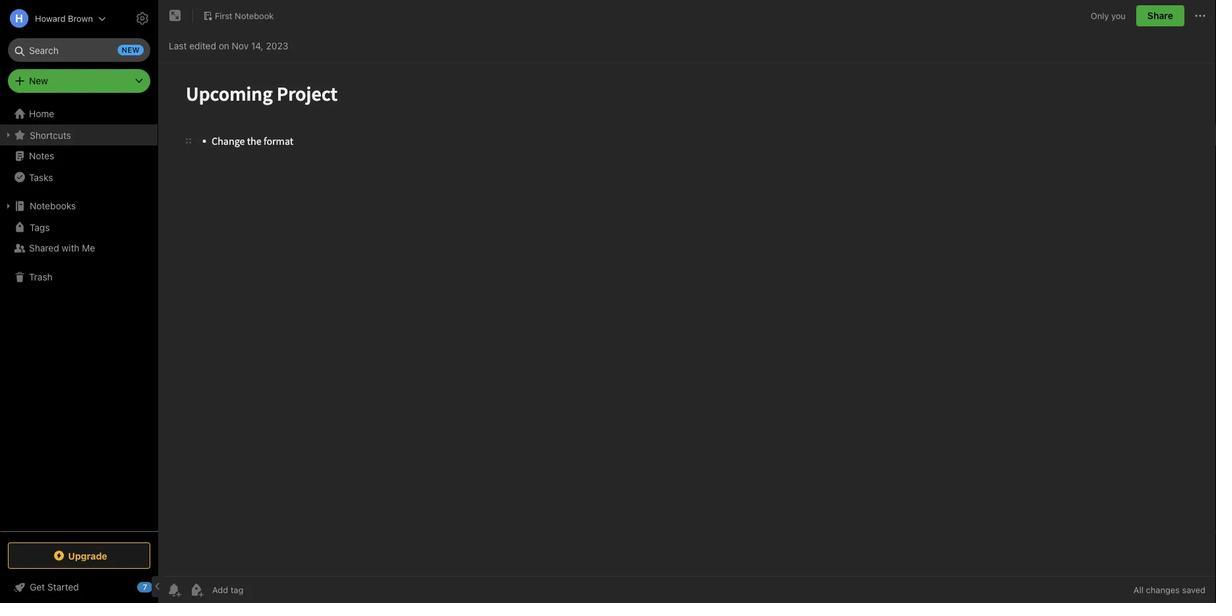 Task type: locate. For each thing, give the bounding box(es) containing it.
Add tag field
[[211, 585, 310, 596]]

tree containing home
[[0, 104, 158, 531]]

2023
[[266, 41, 288, 51]]

changes
[[1146, 586, 1180, 596]]

tasks button
[[0, 167, 158, 188]]

notebooks
[[30, 201, 76, 212]]

click to collapse image
[[153, 579, 163, 595]]

add tag image
[[189, 583, 204, 599]]

all changes saved
[[1134, 586, 1206, 596]]

more actions image
[[1193, 8, 1208, 24]]

upgrade
[[68, 551, 107, 562]]

Search text field
[[17, 38, 141, 62]]

shortcuts
[[30, 130, 71, 141]]

shared with me
[[29, 243, 95, 254]]

last edited on nov 14, 2023
[[169, 41, 288, 51]]

saved
[[1182, 586, 1206, 596]]

tree
[[0, 104, 158, 531]]

me
[[82, 243, 95, 254]]

settings image
[[134, 11, 150, 26]]

shared
[[29, 243, 59, 254]]

new
[[122, 46, 140, 54]]

7
[[143, 584, 147, 592]]

new button
[[8, 69, 150, 93]]

trash link
[[0, 267, 158, 288]]

with
[[62, 243, 79, 254]]

expand note image
[[167, 8, 183, 24]]

first
[[215, 11, 232, 21]]

tasks
[[29, 172, 53, 183]]

only you
[[1091, 11, 1126, 21]]

upgrade button
[[8, 543, 150, 570]]

first notebook button
[[198, 7, 278, 25]]

note window element
[[158, 0, 1216, 604]]



Task type: vqa. For each thing, say whether or not it's contained in the screenshot.
Note Window Element
yes



Task type: describe. For each thing, give the bounding box(es) containing it.
nov
[[232, 41, 249, 51]]

first notebook
[[215, 11, 274, 21]]

notebooks link
[[0, 196, 158, 217]]

notes link
[[0, 146, 158, 167]]

add a reminder image
[[166, 583, 182, 599]]

share button
[[1136, 5, 1185, 26]]

trash
[[29, 272, 53, 283]]

last
[[169, 41, 187, 51]]

howard brown
[[35, 14, 93, 23]]

get
[[30, 582, 45, 593]]

expand notebooks image
[[3, 201, 14, 212]]

tags
[[30, 222, 50, 233]]

only
[[1091, 11, 1109, 21]]

notes
[[29, 151, 54, 162]]

howard
[[35, 14, 66, 23]]

brown
[[68, 14, 93, 23]]

get started
[[30, 582, 79, 593]]

tags button
[[0, 217, 158, 238]]

new search field
[[17, 38, 144, 62]]

edited
[[189, 41, 216, 51]]

share
[[1148, 10, 1173, 21]]

you
[[1112, 11, 1126, 21]]

started
[[47, 582, 79, 593]]

notebook
[[235, 11, 274, 21]]

home link
[[0, 104, 158, 125]]

Account field
[[0, 5, 106, 32]]

More actions field
[[1193, 5, 1208, 26]]

Note Editor text field
[[158, 63, 1216, 577]]

all
[[1134, 586, 1144, 596]]

Help and Learning task checklist field
[[0, 577, 158, 599]]

on
[[219, 41, 229, 51]]

home
[[29, 108, 54, 119]]

shortcuts button
[[0, 125, 158, 146]]

14,
[[251, 41, 263, 51]]

shared with me link
[[0, 238, 158, 259]]

new
[[29, 75, 48, 86]]



